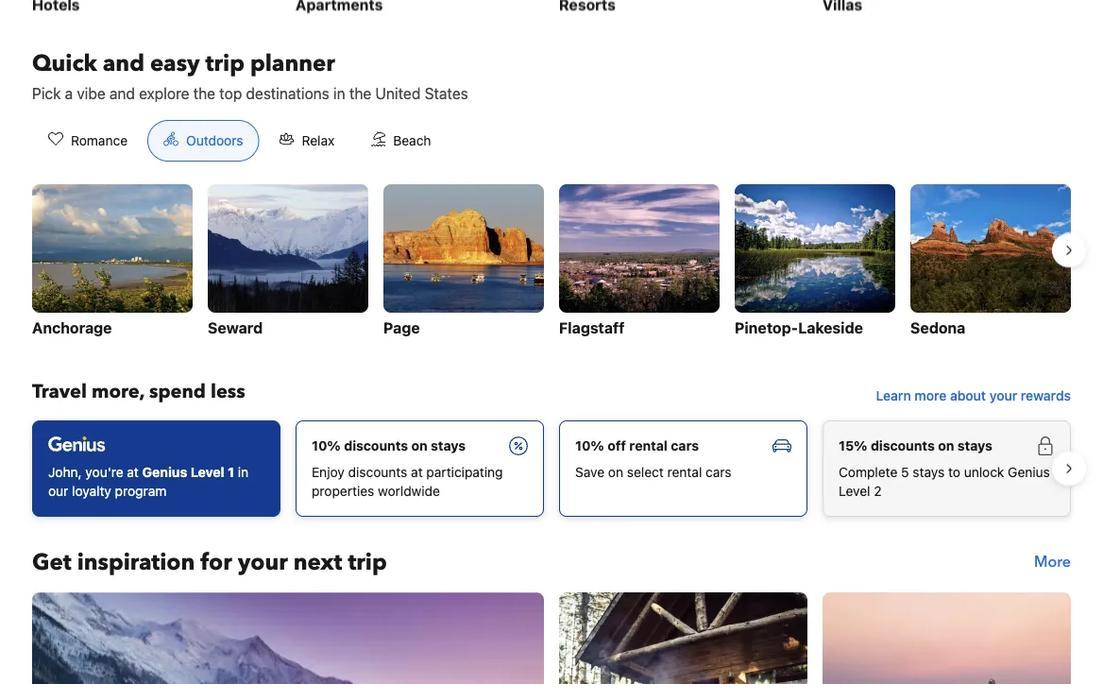 Task type: vqa. For each thing, say whether or not it's contained in the screenshot.
leftmost YORK
no



Task type: describe. For each thing, give the bounding box(es) containing it.
john, you're at genius level 1
[[48, 465, 234, 481]]

1
[[228, 465, 234, 481]]

2
[[875, 484, 882, 499]]

spend
[[149, 379, 206, 405]]

10% for 10% off rental cars
[[576, 438, 605, 454]]

flagstaff
[[560, 319, 625, 337]]

1 horizontal spatial trip
[[348, 547, 387, 578]]

loyalty
[[72, 484, 111, 499]]

genius inside complete 5 stays to unlock genius level 2
[[1009, 465, 1051, 481]]

travel more, spend less
[[32, 379, 245, 405]]

1 horizontal spatial on
[[609, 465, 624, 481]]

beach button
[[355, 120, 448, 162]]

discounts for 5
[[871, 438, 935, 454]]

0 vertical spatial rental
[[630, 438, 668, 454]]

1 vertical spatial cars
[[706, 465, 732, 481]]

seward
[[208, 319, 263, 337]]

1 vertical spatial rental
[[668, 465, 703, 481]]

1 vertical spatial and
[[110, 85, 135, 103]]

trip inside the quick and easy trip planner pick a vibe and explore the top destinations in the united states
[[206, 48, 245, 79]]

states
[[425, 85, 469, 103]]

relax
[[302, 133, 335, 149]]

next
[[294, 547, 343, 578]]

anchorage link
[[32, 185, 193, 342]]

outdoors
[[186, 133, 243, 149]]

top
[[220, 85, 242, 103]]

select
[[627, 465, 664, 481]]

2 the from the left
[[350, 85, 372, 103]]

on for stays
[[939, 438, 955, 454]]

discounts for discounts
[[344, 438, 408, 454]]

program
[[115, 484, 167, 499]]

page
[[384, 319, 420, 337]]

more,
[[92, 379, 145, 405]]

level inside complete 5 stays to unlock genius level 2
[[839, 484, 871, 499]]

10% discounts on stays
[[312, 438, 466, 454]]

tab list containing romance
[[17, 120, 463, 163]]

sedona
[[911, 319, 966, 337]]

pinetop-lakeside
[[735, 319, 864, 337]]

rewards
[[1022, 388, 1072, 404]]

pick
[[32, 85, 61, 103]]

stays for 10% discounts on stays
[[431, 438, 466, 454]]

complete
[[839, 465, 898, 481]]

15%
[[839, 438, 868, 454]]

easy
[[150, 48, 200, 79]]

united
[[376, 85, 421, 103]]

worldwide
[[378, 484, 440, 499]]

in inside the quick and easy trip planner pick a vibe and explore the top destinations in the united states
[[334, 85, 346, 103]]

inspiration
[[77, 547, 195, 578]]

stays inside complete 5 stays to unlock genius level 2
[[913, 465, 945, 481]]

learn more about your rewards link
[[869, 379, 1079, 413]]

save
[[576, 465, 605, 481]]

properties
[[312, 484, 375, 499]]

our
[[48, 484, 68, 499]]

complete 5 stays to unlock genius level 2
[[839, 465, 1051, 499]]

participating
[[427, 465, 503, 481]]

anchorage
[[32, 319, 112, 337]]

more link
[[1035, 548, 1072, 578]]

planner
[[250, 48, 335, 79]]



Task type: locate. For each thing, give the bounding box(es) containing it.
1 vertical spatial in
[[238, 465, 249, 481]]

enjoy
[[312, 465, 345, 481]]

romance button
[[32, 120, 144, 162]]

1 vertical spatial your
[[238, 547, 288, 578]]

10% for 10% discounts on stays
[[312, 438, 341, 454]]

sedona link
[[911, 185, 1072, 342]]

stays right 5
[[913, 465, 945, 481]]

1 horizontal spatial genius
[[1009, 465, 1051, 481]]

discounts up 5
[[871, 438, 935, 454]]

genius up the "program"
[[142, 465, 187, 481]]

2 horizontal spatial on
[[939, 438, 955, 454]]

15% discounts on stays
[[839, 438, 993, 454]]

relax button
[[263, 120, 351, 162]]

travel
[[32, 379, 87, 405]]

0 horizontal spatial trip
[[206, 48, 245, 79]]

on
[[412, 438, 428, 454], [939, 438, 955, 454], [609, 465, 624, 481]]

cars
[[671, 438, 699, 454], [706, 465, 732, 481]]

region containing 10% discounts on stays
[[17, 413, 1087, 525]]

rental up select
[[630, 438, 668, 454]]

trip right next
[[348, 547, 387, 578]]

in right 1
[[238, 465, 249, 481]]

vibe
[[77, 85, 106, 103]]

pinetop-
[[735, 319, 799, 337]]

to
[[949, 465, 961, 481]]

0 horizontal spatial 10%
[[312, 438, 341, 454]]

in our loyalty program
[[48, 465, 249, 499]]

0 horizontal spatial on
[[412, 438, 428, 454]]

1 horizontal spatial level
[[839, 484, 871, 499]]

0 vertical spatial level
[[191, 465, 225, 481]]

romance
[[71, 133, 128, 149]]

tab list
[[17, 120, 463, 163]]

0 horizontal spatial genius
[[142, 465, 187, 481]]

2 horizontal spatial stays
[[958, 438, 993, 454]]

about
[[951, 388, 987, 404]]

seward link
[[208, 185, 369, 342]]

genius right unlock
[[1009, 465, 1051, 481]]

you're
[[85, 465, 123, 481]]

discounts inside "enjoy discounts at participating properties worldwide"
[[348, 465, 408, 481]]

10% off rental cars
[[576, 438, 699, 454]]

stays
[[431, 438, 466, 454], [958, 438, 993, 454], [913, 465, 945, 481]]

page link
[[384, 185, 544, 342]]

quick
[[32, 48, 97, 79]]

1 horizontal spatial your
[[990, 388, 1018, 404]]

1 horizontal spatial in
[[334, 85, 346, 103]]

level left 1
[[191, 465, 225, 481]]

5
[[902, 465, 910, 481]]

1 horizontal spatial the
[[350, 85, 372, 103]]

less
[[211, 379, 245, 405]]

rental right select
[[668, 465, 703, 481]]

cars right select
[[706, 465, 732, 481]]

2 genius from the left
[[1009, 465, 1051, 481]]

at inside "enjoy discounts at participating properties worldwide"
[[411, 465, 423, 481]]

your right for
[[238, 547, 288, 578]]

region
[[17, 177, 1087, 349], [17, 413, 1087, 525]]

0 horizontal spatial at
[[127, 465, 139, 481]]

1 region from the top
[[17, 177, 1087, 349]]

at up worldwide at the left bottom of the page
[[411, 465, 423, 481]]

your for next
[[238, 547, 288, 578]]

the left the "united"
[[350, 85, 372, 103]]

the left 'top'
[[193, 85, 216, 103]]

1 vertical spatial region
[[17, 413, 1087, 525]]

save on select rental cars
[[576, 465, 732, 481]]

enjoy discounts at participating properties worldwide
[[312, 465, 503, 499]]

learn
[[877, 388, 912, 404]]

off
[[608, 438, 627, 454]]

1 horizontal spatial at
[[411, 465, 423, 481]]

10% up save
[[576, 438, 605, 454]]

at up the "program"
[[127, 465, 139, 481]]

10%
[[312, 438, 341, 454], [576, 438, 605, 454]]

your for rewards
[[990, 388, 1018, 404]]

0 horizontal spatial your
[[238, 547, 288, 578]]

0 vertical spatial your
[[990, 388, 1018, 404]]

discounts down 10% discounts on stays
[[348, 465, 408, 481]]

1 vertical spatial level
[[839, 484, 871, 499]]

1 at from the left
[[127, 465, 139, 481]]

0 vertical spatial in
[[334, 85, 346, 103]]

quick and easy trip planner pick a vibe and explore the top destinations in the united states
[[32, 48, 469, 103]]

1 vertical spatial trip
[[348, 547, 387, 578]]

lakeside
[[799, 319, 864, 337]]

stays up 'participating'
[[431, 438, 466, 454]]

your right about
[[990, 388, 1018, 404]]

1 horizontal spatial cars
[[706, 465, 732, 481]]

0 horizontal spatial level
[[191, 465, 225, 481]]

stays for 15% discounts on stays
[[958, 438, 993, 454]]

trip up 'top'
[[206, 48, 245, 79]]

unlock
[[965, 465, 1005, 481]]

on for at
[[412, 438, 428, 454]]

region containing anchorage
[[17, 177, 1087, 349]]

more
[[915, 388, 947, 404]]

0 vertical spatial cars
[[671, 438, 699, 454]]

on up to
[[939, 438, 955, 454]]

1 horizontal spatial 10%
[[576, 438, 605, 454]]

on right save
[[609, 465, 624, 481]]

discounts
[[344, 438, 408, 454], [871, 438, 935, 454], [348, 465, 408, 481]]

0 vertical spatial and
[[103, 48, 145, 79]]

your
[[990, 388, 1018, 404], [238, 547, 288, 578]]

1 genius from the left
[[142, 465, 187, 481]]

at for discounts
[[411, 465, 423, 481]]

and right vibe
[[110, 85, 135, 103]]

1 horizontal spatial stays
[[913, 465, 945, 481]]

2 10% from the left
[[576, 438, 605, 454]]

on up "enjoy discounts at participating properties worldwide"
[[412, 438, 428, 454]]

blue genius logo image
[[48, 437, 105, 452], [48, 437, 105, 452]]

explore
[[139, 85, 189, 103]]

the
[[193, 85, 216, 103], [350, 85, 372, 103]]

flagstaff link
[[560, 185, 720, 342]]

and up vibe
[[103, 48, 145, 79]]

at
[[127, 465, 139, 481], [411, 465, 423, 481]]

0 horizontal spatial stays
[[431, 438, 466, 454]]

cars up save on select rental cars
[[671, 438, 699, 454]]

beach
[[393, 133, 431, 149]]

in
[[334, 85, 346, 103], [238, 465, 249, 481]]

1 10% from the left
[[312, 438, 341, 454]]

0 horizontal spatial in
[[238, 465, 249, 481]]

2 at from the left
[[411, 465, 423, 481]]

0 vertical spatial trip
[[206, 48, 245, 79]]

in inside in our loyalty program
[[238, 465, 249, 481]]

destinations
[[246, 85, 330, 103]]

discounts up "enjoy discounts at participating properties worldwide"
[[344, 438, 408, 454]]

level down complete
[[839, 484, 871, 499]]

more
[[1035, 552, 1072, 573]]

pinetop-lakeside link
[[735, 185, 896, 342]]

0 vertical spatial region
[[17, 177, 1087, 349]]

0 horizontal spatial the
[[193, 85, 216, 103]]

a
[[65, 85, 73, 103]]

in up relax
[[334, 85, 346, 103]]

stays up unlock
[[958, 438, 993, 454]]

genius
[[142, 465, 187, 481], [1009, 465, 1051, 481]]

and
[[103, 48, 145, 79], [110, 85, 135, 103]]

outdoors button
[[148, 120, 259, 162]]

john,
[[48, 465, 82, 481]]

1 the from the left
[[193, 85, 216, 103]]

learn more about your rewards
[[877, 388, 1072, 404]]

10% up enjoy
[[312, 438, 341, 454]]

get
[[32, 547, 72, 578]]

trip
[[206, 48, 245, 79], [348, 547, 387, 578]]

0 horizontal spatial cars
[[671, 438, 699, 454]]

at for you're
[[127, 465, 139, 481]]

for
[[201, 547, 232, 578]]

level
[[191, 465, 225, 481], [839, 484, 871, 499]]

2 region from the top
[[17, 413, 1087, 525]]

rental
[[630, 438, 668, 454], [668, 465, 703, 481]]

get inspiration for your next trip
[[32, 547, 387, 578]]



